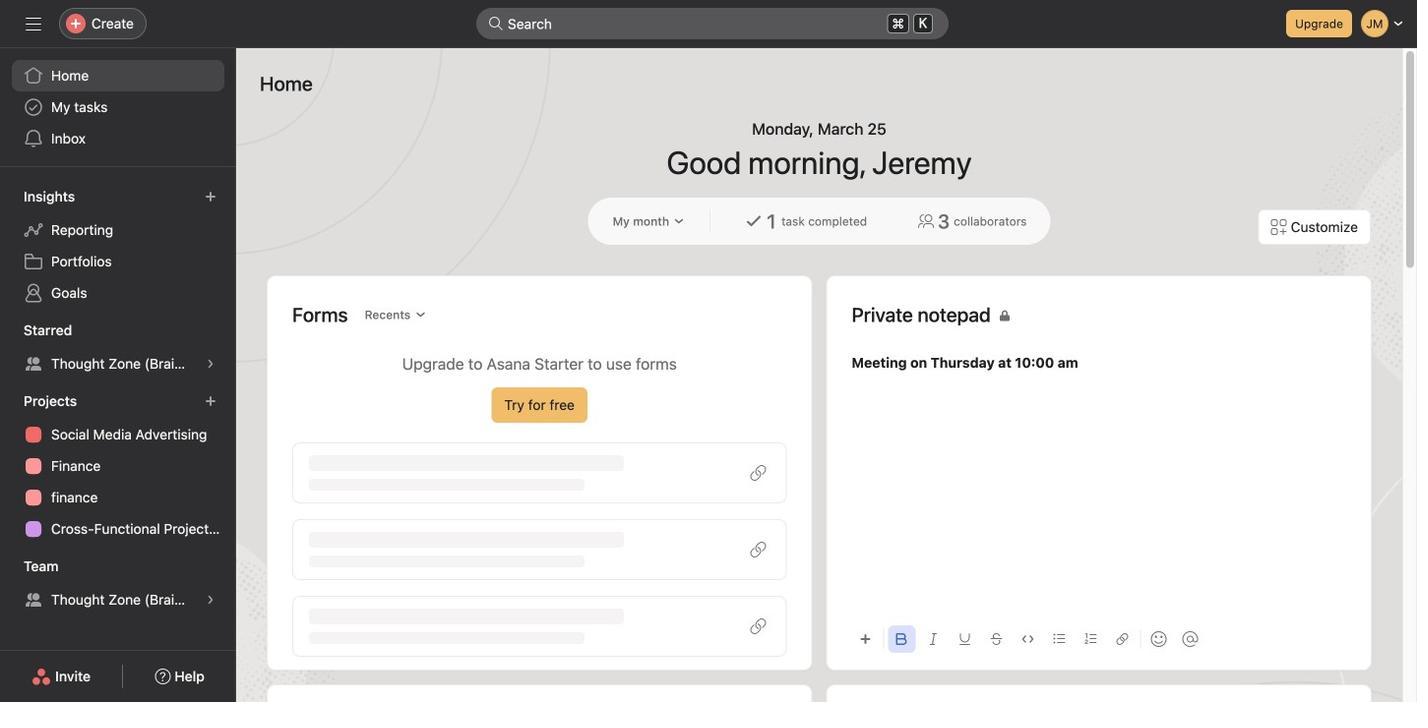 Task type: vqa. For each thing, say whether or not it's contained in the screenshot.
"PREVIOUS WEEK" icon
no



Task type: locate. For each thing, give the bounding box(es) containing it.
insights element
[[0, 179, 236, 313]]

projects element
[[0, 384, 236, 549]]

insert an object image
[[860, 634, 871, 646]]

at mention image
[[1182, 632, 1198, 648]]

starred element
[[0, 313, 236, 384]]

toolbar
[[852, 617, 1346, 661]]

None field
[[476, 8, 949, 39]]

Search tasks, projects, and more text field
[[476, 8, 949, 39]]

teams element
[[0, 549, 236, 620]]

new insights image
[[205, 191, 217, 203]]

bold image
[[896, 634, 908, 646]]

italics image
[[928, 634, 939, 646]]

link image
[[1116, 634, 1128, 646]]



Task type: describe. For each thing, give the bounding box(es) containing it.
code image
[[1022, 634, 1034, 646]]

prominent image
[[488, 16, 504, 31]]

hide sidebar image
[[26, 16, 41, 31]]

emoji image
[[1151, 632, 1167, 648]]

global element
[[0, 48, 236, 166]]

strikethrough image
[[990, 634, 1002, 646]]

numbered list image
[[1085, 634, 1097, 646]]

underline image
[[959, 634, 971, 646]]

bulleted list image
[[1053, 634, 1065, 646]]



